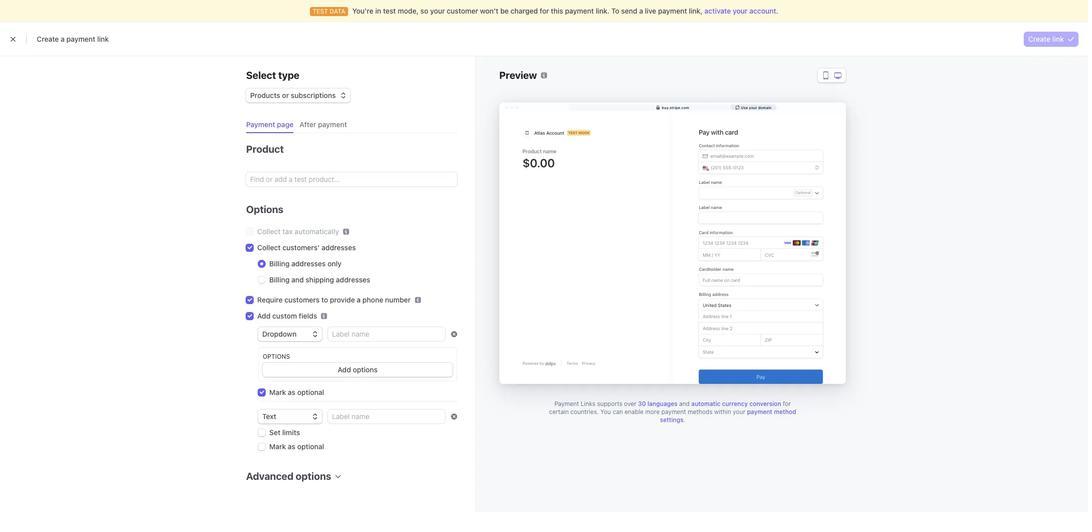 Task type: describe. For each thing, give the bounding box(es) containing it.
type
[[278, 69, 300, 81]]

so
[[421, 7, 429, 15]]

number
[[385, 296, 411, 304]]

as for 1st 'label name' text box from the top
[[288, 388, 296, 397]]

billing addresses only
[[269, 259, 342, 268]]

as for 1st 'label name' text box from the bottom
[[288, 442, 296, 451]]

use your domain button
[[731, 105, 777, 110]]

or
[[282, 91, 289, 100]]

be
[[501, 7, 509, 15]]

set limits
[[269, 428, 300, 437]]

optional for 1st 'label name' text box from the top
[[297, 388, 324, 397]]

0 vertical spatial addresses
[[322, 243, 356, 252]]

your right activate
[[733, 7, 748, 15]]

for inside for certain countries. you can enable more payment methods within your
[[783, 400, 791, 408]]

1 link from the left
[[97, 35, 109, 43]]

you
[[601, 408, 611, 416]]

collect tax automatically
[[257, 227, 339, 236]]

links
[[581, 400, 596, 408]]

in
[[375, 7, 381, 15]]

domain
[[759, 105, 772, 109]]

require customers to provide a phone number
[[257, 296, 411, 304]]

optional for 1st 'label name' text box from the bottom
[[297, 442, 324, 451]]

your inside for certain countries. you can enable more payment methods within your
[[733, 408, 746, 416]]

1 vertical spatial and
[[680, 400, 690, 408]]

payment page button
[[242, 117, 300, 133]]

automatic currency conversion link
[[692, 400, 782, 408]]

countries.
[[571, 408, 599, 416]]

your inside button
[[749, 105, 758, 109]]

billing and shipping addresses
[[269, 275, 370, 284]]

payment page
[[246, 120, 294, 129]]

create link
[[1029, 35, 1065, 43]]

2 horizontal spatial a
[[640, 7, 643, 15]]

1 label name text field from the top
[[328, 327, 445, 341]]

advanced options
[[246, 470, 331, 482]]

link,
[[689, 7, 703, 15]]

you're in test mode, so your customer won't be charged for this payment link. to send a live payment link, activate your account .
[[352, 7, 779, 15]]

page
[[277, 120, 294, 129]]

2 label name text field from the top
[[328, 410, 445, 424]]

add options button
[[263, 363, 453, 377]]

advanced options button
[[242, 464, 341, 484]]

and inside payment page tab panel
[[291, 275, 304, 284]]

payment method settings link
[[660, 408, 797, 424]]

0 horizontal spatial for
[[540, 7, 549, 15]]

use your domain
[[741, 105, 772, 109]]

test
[[383, 7, 396, 15]]

Find or add a test product… text field
[[246, 172, 457, 186]]

method
[[774, 408, 797, 416]]

customers'
[[283, 243, 320, 252]]

payment for payment links supports over 30 languages and automatic currency conversion
[[555, 400, 579, 408]]

buy.stripe.com
[[662, 105, 690, 109]]

set
[[269, 428, 281, 437]]

payment inside for certain countries. you can enable more payment methods within your
[[662, 408, 686, 416]]

over
[[624, 400, 637, 408]]

customer
[[447, 7, 478, 15]]

advanced
[[246, 470, 294, 482]]

languages
[[648, 400, 678, 408]]

product
[[246, 143, 284, 155]]

after
[[300, 120, 316, 129]]

products or subscriptions button
[[246, 86, 350, 103]]

billing for billing and shipping addresses
[[269, 275, 290, 284]]

options for options add options
[[263, 353, 290, 360]]

limits
[[282, 428, 300, 437]]

activate your account link
[[705, 7, 777, 15]]

to
[[322, 296, 328, 304]]

create a payment link
[[37, 35, 109, 43]]

supports
[[597, 400, 623, 408]]

automatic
[[692, 400, 721, 408]]

certain
[[549, 408, 569, 416]]

create for create a payment link
[[37, 35, 59, 43]]

billing for billing addresses only
[[269, 259, 290, 268]]

tax
[[283, 227, 293, 236]]

select type
[[246, 69, 300, 81]]



Task type: locate. For each thing, give the bounding box(es) containing it.
settings
[[660, 416, 684, 424]]

2 create from the left
[[1029, 35, 1051, 43]]

and
[[291, 275, 304, 284], [680, 400, 690, 408]]

mark as optional down options add options
[[269, 388, 324, 397]]

send
[[621, 7, 638, 15]]

payment inside button
[[246, 120, 275, 129]]

for left this
[[540, 7, 549, 15]]

1 vertical spatial add
[[338, 365, 351, 374]]

mark for 1st 'label name' text box from the bottom
[[269, 442, 286, 451]]

0 vertical spatial label name text field
[[328, 327, 445, 341]]

optional
[[297, 388, 324, 397], [297, 442, 324, 451]]

more
[[646, 408, 660, 416]]

products or subscriptions
[[250, 91, 336, 100]]

create inside button
[[1029, 35, 1051, 43]]

options add options
[[263, 353, 378, 374]]

payment left page at the left of the page
[[246, 120, 275, 129]]

select
[[246, 69, 276, 81]]

1 horizontal spatial .
[[777, 7, 779, 15]]

provide
[[330, 296, 355, 304]]

as down limits
[[288, 442, 296, 451]]

can
[[613, 408, 623, 416]]

1 horizontal spatial a
[[357, 296, 361, 304]]

your
[[430, 7, 445, 15], [733, 7, 748, 15], [749, 105, 758, 109], [733, 408, 746, 416]]

1 vertical spatial addresses
[[291, 259, 326, 268]]

0 horizontal spatial and
[[291, 275, 304, 284]]

0 vertical spatial mark
[[269, 388, 286, 397]]

subscriptions
[[291, 91, 336, 100]]

add
[[257, 312, 271, 320], [338, 365, 351, 374]]

payment page tab panel
[[238, 133, 457, 498]]

payment links supports over 30 languages and automatic currency conversion
[[555, 400, 782, 408]]

1 vertical spatial billing
[[269, 275, 290, 284]]

shipping
[[306, 275, 334, 284]]

conversion
[[750, 400, 782, 408]]

addresses up provide
[[336, 275, 370, 284]]

addresses up only
[[322, 243, 356, 252]]

2 vertical spatial a
[[357, 296, 361, 304]]

1 vertical spatial collect
[[257, 243, 281, 252]]

mark as optional down limits
[[269, 442, 324, 451]]

1 vertical spatial as
[[288, 442, 296, 451]]

2 mark from the top
[[269, 442, 286, 451]]

methods
[[688, 408, 713, 416]]

0 vertical spatial .
[[777, 7, 779, 15]]

require
[[257, 296, 283, 304]]

and up methods
[[680, 400, 690, 408]]

options down custom
[[263, 353, 290, 360]]

payment up the certain
[[555, 400, 579, 408]]

phone
[[363, 296, 383, 304]]

collect left tax
[[257, 227, 281, 236]]

options inside options add options
[[263, 353, 290, 360]]

mark as optional for 1st 'label name' text box from the top
[[269, 388, 324, 397]]

payment
[[565, 7, 594, 15], [658, 7, 687, 15], [66, 35, 95, 43], [318, 120, 347, 129], [662, 408, 686, 416], [747, 408, 773, 416]]

0 horizontal spatial add
[[257, 312, 271, 320]]

0 horizontal spatial .
[[684, 416, 686, 424]]

enable
[[625, 408, 644, 416]]

link.
[[596, 7, 610, 15]]

1 horizontal spatial payment
[[555, 400, 579, 408]]

as
[[288, 388, 296, 397], [288, 442, 296, 451]]

1 horizontal spatial for
[[783, 400, 791, 408]]

1 horizontal spatial options
[[353, 365, 378, 374]]

Label name text field
[[328, 327, 445, 341], [328, 410, 445, 424]]

0 vertical spatial payment
[[246, 120, 275, 129]]

use
[[741, 105, 748, 109]]

link
[[97, 35, 109, 43], [1053, 35, 1065, 43]]

1 collect from the top
[[257, 227, 281, 236]]

1 as from the top
[[288, 388, 296, 397]]

this
[[551, 7, 563, 15]]

1 optional from the top
[[297, 388, 324, 397]]

preview
[[500, 69, 537, 81]]

create
[[37, 35, 59, 43], [1029, 35, 1051, 43]]

0 vertical spatial mark as optional
[[269, 388, 324, 397]]

0 horizontal spatial a
[[61, 35, 65, 43]]

0 horizontal spatial create
[[37, 35, 59, 43]]

0 horizontal spatial payment
[[246, 120, 275, 129]]

for certain countries. you can enable more payment methods within your
[[549, 400, 791, 416]]

2 billing from the top
[[269, 275, 290, 284]]

mark as optional
[[269, 388, 324, 397], [269, 442, 324, 451]]

1 vertical spatial mark as optional
[[269, 442, 324, 451]]

for
[[540, 7, 549, 15], [783, 400, 791, 408]]

options inside "button"
[[296, 470, 331, 482]]

0 horizontal spatial link
[[97, 35, 109, 43]]

2 vertical spatial addresses
[[336, 275, 370, 284]]

30 languages link
[[638, 400, 678, 408]]

collect for collect tax automatically
[[257, 227, 281, 236]]

0 vertical spatial optional
[[297, 388, 324, 397]]

mark up set
[[269, 388, 286, 397]]

billing up require
[[269, 275, 290, 284]]

currency
[[722, 400, 748, 408]]

billing down customers'
[[269, 259, 290, 268]]

1 vertical spatial a
[[61, 35, 65, 43]]

1 horizontal spatial add
[[338, 365, 351, 374]]

collect customers' addresses
[[257, 243, 356, 252]]

a inside tab panel
[[357, 296, 361, 304]]

mark for 1st 'label name' text box from the top
[[269, 388, 286, 397]]

1 vertical spatial for
[[783, 400, 791, 408]]

payment link settings tab list
[[242, 117, 457, 133]]

collect left customers'
[[257, 243, 281, 252]]

1 horizontal spatial create
[[1029, 35, 1051, 43]]

1 mark as optional from the top
[[269, 388, 324, 397]]

1 billing from the top
[[269, 259, 290, 268]]

activate
[[705, 7, 731, 15]]

only
[[328, 259, 342, 268]]

mode,
[[398, 7, 419, 15]]

options inside options add options
[[353, 365, 378, 374]]

live
[[645, 7, 657, 15]]

1 vertical spatial label name text field
[[328, 410, 445, 424]]

2 mark as optional from the top
[[269, 442, 324, 451]]

won't
[[480, 7, 499, 15]]

0 vertical spatial collect
[[257, 227, 281, 236]]

fields
[[299, 312, 317, 320]]

options for options
[[246, 204, 284, 215]]

after payment
[[300, 120, 347, 129]]

addresses
[[322, 243, 356, 252], [291, 259, 326, 268], [336, 275, 370, 284]]

payment method settings
[[660, 408, 797, 424]]

charged
[[511, 7, 538, 15]]

as up limits
[[288, 388, 296, 397]]

30
[[638, 400, 646, 408]]

payment inside button
[[318, 120, 347, 129]]

create link button
[[1025, 32, 1079, 46]]

2 as from the top
[[288, 442, 296, 451]]

after payment button
[[296, 117, 353, 133]]

0 vertical spatial options
[[246, 204, 284, 215]]

products
[[250, 91, 280, 100]]

your right the so
[[430, 7, 445, 15]]

1 vertical spatial optional
[[297, 442, 324, 451]]

customers
[[285, 296, 320, 304]]

1 vertical spatial mark
[[269, 442, 286, 451]]

account
[[750, 7, 777, 15]]

collect for collect customers' addresses
[[257, 243, 281, 252]]

0 vertical spatial billing
[[269, 259, 290, 268]]

your right use
[[749, 105, 758, 109]]

within
[[715, 408, 732, 416]]

0 vertical spatial for
[[540, 7, 549, 15]]

1 create from the left
[[37, 35, 59, 43]]

1 horizontal spatial link
[[1053, 35, 1065, 43]]

optional down options add options
[[297, 388, 324, 397]]

0 vertical spatial and
[[291, 275, 304, 284]]

mark as optional for 1st 'label name' text box from the bottom
[[269, 442, 324, 451]]

mark down set
[[269, 442, 286, 451]]

add custom fields
[[257, 312, 317, 320]]

payment inside payment method settings
[[747, 408, 773, 416]]

1 horizontal spatial and
[[680, 400, 690, 408]]

custom
[[272, 312, 297, 320]]

options up tax
[[246, 204, 284, 215]]

link inside button
[[1053, 35, 1065, 43]]

billing
[[269, 259, 290, 268], [269, 275, 290, 284]]

you're
[[352, 7, 374, 15]]

mark
[[269, 388, 286, 397], [269, 442, 286, 451]]

to
[[612, 7, 620, 15]]

options
[[353, 365, 378, 374], [296, 470, 331, 482]]

0 horizontal spatial options
[[296, 470, 331, 482]]

1 vertical spatial .
[[684, 416, 686, 424]]

add inside options add options
[[338, 365, 351, 374]]

payment
[[246, 120, 275, 129], [555, 400, 579, 408]]

0 vertical spatial add
[[257, 312, 271, 320]]

0 vertical spatial options
[[353, 365, 378, 374]]

for up method
[[783, 400, 791, 408]]

2 optional from the top
[[297, 442, 324, 451]]

options
[[246, 204, 284, 215], [263, 353, 290, 360]]

optional down limits
[[297, 442, 324, 451]]

1 mark from the top
[[269, 388, 286, 397]]

payment for payment page
[[246, 120, 275, 129]]

addresses down collect customers' addresses
[[291, 259, 326, 268]]

1 vertical spatial options
[[296, 470, 331, 482]]

2 link from the left
[[1053, 35, 1065, 43]]

create for create link
[[1029, 35, 1051, 43]]

and down billing addresses only
[[291, 275, 304, 284]]

0 vertical spatial as
[[288, 388, 296, 397]]

1 vertical spatial options
[[263, 353, 290, 360]]

your down "automatic currency conversion" link
[[733, 408, 746, 416]]

0 vertical spatial a
[[640, 7, 643, 15]]

a
[[640, 7, 643, 15], [61, 35, 65, 43], [357, 296, 361, 304]]

2 collect from the top
[[257, 243, 281, 252]]

1 vertical spatial payment
[[555, 400, 579, 408]]

automatically
[[295, 227, 339, 236]]



Task type: vqa. For each thing, say whether or not it's contained in the screenshot.
Please
no



